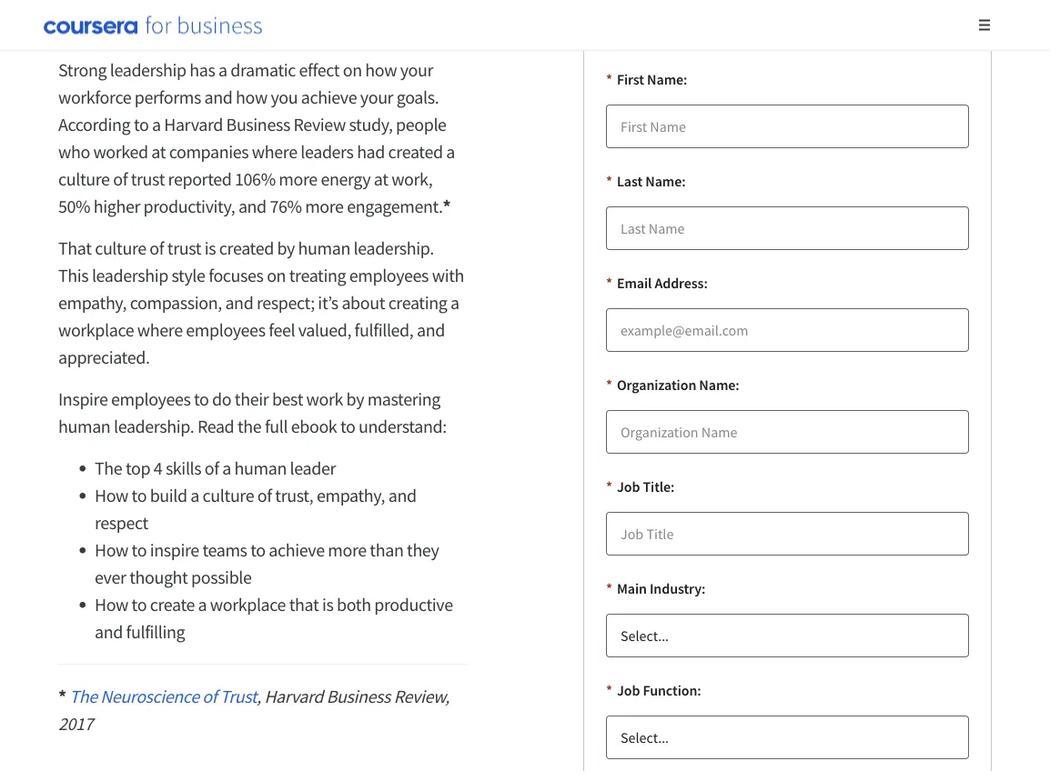 Task type: vqa. For each thing, say whether or not it's contained in the screenshot.
Master of Engineering in Engineering Management Earn
no



Task type: locate. For each thing, give the bounding box(es) containing it.
your up study, at the left top
[[360, 86, 393, 109]]

job left title:
[[617, 478, 640, 496]]

empathy, down this
[[58, 292, 127, 315]]

1 horizontal spatial where
[[252, 141, 297, 163]]

trust down worked
[[131, 168, 165, 191]]

0 horizontal spatial is
[[205, 237, 216, 260]]

1 horizontal spatial trust
[[167, 237, 201, 260]]

1 vertical spatial by
[[346, 388, 364, 411]]

is inside "that culture of trust is created by human leadership. this leadership style focuses on treating employees with empathy, compassion, and respect; it's about creating a workplace where employees feel valued, fulfilled, and appreciated."
[[205, 237, 216, 260]]

culture up teams
[[203, 485, 254, 508]]

2 horizontal spatial human
[[298, 237, 350, 260]]

* main industry:
[[606, 580, 706, 598]]

a
[[219, 59, 227, 81], [152, 113, 161, 136], [446, 141, 455, 163], [451, 292, 459, 315], [222, 457, 231, 480], [191, 485, 199, 508], [198, 594, 207, 617]]

first
[[617, 70, 645, 88]]

business left review,
[[327, 686, 391, 709]]

2 how from the top
[[95, 539, 128, 562]]

1 horizontal spatial workplace
[[210, 594, 286, 617]]

to right teams
[[250, 539, 266, 562]]

0 vertical spatial harvard
[[164, 113, 223, 136]]

name: right the organization
[[699, 376, 740, 394]]

employees inside inspire employees to do their best work by mastering human leadership. read the full ebook to understand:
[[111, 388, 191, 411]]

1 vertical spatial job
[[617, 682, 640, 700]]

0 vertical spatial business
[[226, 113, 290, 136]]

0 vertical spatial the
[[95, 457, 122, 480]]

trust up style
[[167, 237, 201, 260]]

last
[[617, 172, 643, 190]]

by right work
[[346, 388, 364, 411]]

coursera for business image
[[44, 16, 262, 34]]

0 vertical spatial more
[[279, 168, 318, 191]]

1 horizontal spatial at
[[374, 168, 388, 191]]

harvard right ,
[[264, 686, 323, 709]]

1 vertical spatial is
[[322, 594, 334, 617]]

0 vertical spatial how
[[365, 59, 397, 81]]

0 horizontal spatial where
[[137, 319, 183, 342]]

2 vertical spatial human
[[235, 457, 287, 480]]

the neuroscience of trust link
[[70, 686, 257, 709]]

job
[[617, 478, 640, 496], [617, 682, 640, 700]]

2 vertical spatial employees
[[111, 388, 191, 411]]

0 vertical spatial achieve
[[301, 86, 357, 109]]

they
[[407, 539, 439, 562]]

employees
[[349, 264, 429, 287], [186, 319, 265, 342], [111, 388, 191, 411]]

by
[[277, 237, 295, 260], [346, 388, 364, 411]]

business
[[226, 113, 290, 136], [327, 686, 391, 709]]

to right ebook
[[340, 416, 355, 438]]

Organization Name text field
[[606, 411, 970, 454]]

by inside inspire employees to do their best work by mastering human leadership. read the full ebook to understand:
[[346, 388, 364, 411]]

employees down focuses
[[186, 319, 265, 342]]

workplace up appreciated.
[[58, 319, 134, 342]]

on up respect;
[[267, 264, 286, 287]]

leadership inside "that culture of trust is created by human leadership. this leadership style focuses on treating employees with empathy, compassion, and respect; it's about creating a workplace where employees feel valued, fulfilled, and appreciated."
[[92, 264, 168, 287]]

the left top
[[95, 457, 122, 480]]

, harvard business review, 2017
[[58, 686, 450, 736]]

human down "inspire"
[[58, 416, 110, 438]]

workplace
[[58, 319, 134, 342], [210, 594, 286, 617]]

skills
[[166, 457, 201, 480]]

a inside "that culture of trust is created by human leadership. this leadership style focuses on treating employees with empathy, compassion, and respect; it's about creating a workplace where employees feel valued, fulfilled, and appreciated."
[[451, 292, 459, 315]]

0 vertical spatial is
[[205, 237, 216, 260]]

human down 'the'
[[235, 457, 287, 480]]

harvard
[[164, 113, 223, 136], [264, 686, 323, 709]]

* up 2017
[[58, 686, 66, 709]]

,
[[257, 686, 261, 709]]

and down focuses
[[225, 292, 253, 315]]

the
[[95, 457, 122, 480], [70, 686, 97, 709]]

1 vertical spatial trust
[[167, 237, 201, 260]]

human
[[298, 237, 350, 260], [58, 416, 110, 438], [235, 457, 287, 480]]

1 vertical spatial empathy,
[[317, 485, 385, 508]]

2 vertical spatial culture
[[203, 485, 254, 508]]

1 vertical spatial business
[[327, 686, 391, 709]]

do
[[212, 388, 231, 411]]

1 horizontal spatial created
[[388, 141, 443, 163]]

1 horizontal spatial harvard
[[264, 686, 323, 709]]

* left main
[[606, 580, 613, 598]]

business inside strong leadership has a dramatic effect on how your workforce performs and how you achieve your goals. according to a harvard business review study, people who worked at companies where leaders had created a culture of trust reported 106% more energy at work, 50% higher productivity, and 76% more engagement.
[[226, 113, 290, 136]]

* left email at top right
[[606, 274, 613, 292]]

how up respect
[[95, 485, 128, 508]]

2 job from the top
[[617, 682, 640, 700]]

0 horizontal spatial trust
[[131, 168, 165, 191]]

2 vertical spatial more
[[328, 539, 367, 562]]

is
[[205, 237, 216, 260], [322, 594, 334, 617]]

where
[[252, 141, 297, 163], [137, 319, 183, 342]]

read
[[197, 416, 234, 438]]

main
[[617, 580, 647, 598]]

inspire employees to do their best work by mastering human leadership. read the full ebook to understand:
[[58, 388, 447, 438]]

performs
[[135, 86, 201, 109]]

the neuroscience of trust
[[70, 686, 257, 709]]

0 horizontal spatial at
[[151, 141, 166, 163]]

and down creating
[[417, 319, 445, 342]]

1 vertical spatial created
[[219, 237, 274, 260]]

culture up '50%'
[[58, 168, 110, 191]]

top
[[126, 457, 150, 480]]

1 vertical spatial workplace
[[210, 594, 286, 617]]

to up worked
[[134, 113, 149, 136]]

1 horizontal spatial leadership.
[[354, 237, 434, 260]]

* for organization name:
[[606, 376, 613, 394]]

how
[[95, 485, 128, 508], [95, 539, 128, 562], [95, 594, 128, 617]]

to left do
[[194, 388, 209, 411]]

* left function:
[[606, 682, 613, 700]]

1 vertical spatial how
[[236, 86, 268, 109]]

thought
[[129, 567, 188, 589]]

example@email.com email field
[[606, 309, 970, 352]]

culture
[[58, 168, 110, 191], [95, 237, 146, 260], [203, 485, 254, 508]]

0 horizontal spatial on
[[267, 264, 286, 287]]

* for email address:
[[606, 274, 613, 292]]

created up focuses
[[219, 237, 274, 260]]

* left the last
[[606, 172, 613, 190]]

your
[[400, 59, 433, 81], [360, 86, 393, 109]]

0 vertical spatial where
[[252, 141, 297, 163]]

1 vertical spatial how
[[95, 539, 128, 562]]

created
[[388, 141, 443, 163], [219, 237, 274, 260]]

by up treating
[[277, 237, 295, 260]]

on inside "that culture of trust is created by human leadership. this leadership style focuses on treating employees with empathy, compassion, and respect; it's about creating a workplace where employees feel valued, fulfilled, and appreciated."
[[267, 264, 286, 287]]

1 horizontal spatial empathy,
[[317, 485, 385, 508]]

the up 2017
[[70, 686, 97, 709]]

0 vertical spatial culture
[[58, 168, 110, 191]]

0 vertical spatial created
[[388, 141, 443, 163]]

1 horizontal spatial by
[[346, 388, 364, 411]]

workplace down the possible
[[210, 594, 286, 617]]

1 horizontal spatial on
[[343, 59, 362, 81]]

review,
[[394, 686, 450, 709]]

achieve up review
[[301, 86, 357, 109]]

of left trust,
[[257, 485, 272, 508]]

inspire
[[150, 539, 199, 562]]

achieve inside strong leadership has a dramatic effect on how your workforce performs and how you achieve your goals. according to a harvard business review study, people who worked at companies where leaders had created a culture of trust reported 106% more energy at work, 50% higher productivity, and 76% more engagement.
[[301, 86, 357, 109]]

treating
[[289, 264, 346, 287]]

compassion,
[[130, 292, 222, 315]]

teams
[[202, 539, 247, 562]]

0 horizontal spatial business
[[226, 113, 290, 136]]

2 vertical spatial how
[[95, 594, 128, 617]]

0 horizontal spatial created
[[219, 237, 274, 260]]

0 horizontal spatial harvard
[[164, 113, 223, 136]]

First Name text field
[[606, 105, 970, 148]]

0 horizontal spatial empathy,
[[58, 292, 127, 315]]

0 vertical spatial workplace
[[58, 319, 134, 342]]

* left the organization
[[606, 376, 613, 394]]

1 vertical spatial employees
[[186, 319, 265, 342]]

1 vertical spatial human
[[58, 416, 110, 438]]

of right skills
[[205, 457, 219, 480]]

your up goals.
[[400, 59, 433, 81]]

style
[[172, 264, 205, 287]]

achieve down trust,
[[269, 539, 325, 562]]

0 horizontal spatial human
[[58, 416, 110, 438]]

0 vertical spatial empathy,
[[58, 292, 127, 315]]

1 vertical spatial the
[[70, 686, 97, 709]]

0 vertical spatial by
[[277, 237, 295, 260]]

human inside "that culture of trust is created by human leadership. this leadership style focuses on treating employees with empathy, compassion, and respect; it's about creating a workplace where employees feel valued, fulfilled, and appreciated."
[[298, 237, 350, 260]]

1 horizontal spatial business
[[327, 686, 391, 709]]

1 horizontal spatial your
[[400, 59, 433, 81]]

on right effect
[[343, 59, 362, 81]]

human up treating
[[298, 237, 350, 260]]

0 vertical spatial name:
[[647, 70, 688, 88]]

workforce
[[58, 86, 131, 109]]

is right 'that'
[[322, 594, 334, 617]]

to down top
[[132, 485, 147, 508]]

created inside strong leadership has a dramatic effect on how your workforce performs and how you achieve your goals. according to a harvard business review study, people who worked at companies where leaders had created a culture of trust reported 106% more energy at work, 50% higher productivity, and 76% more engagement.
[[388, 141, 443, 163]]

is up style
[[205, 237, 216, 260]]

how down the dramatic
[[236, 86, 268, 109]]

of
[[113, 168, 128, 191], [150, 237, 164, 260], [205, 457, 219, 480], [257, 485, 272, 508], [202, 686, 217, 709]]

* for job title:
[[606, 478, 613, 496]]

1 vertical spatial your
[[360, 86, 393, 109]]

* left title:
[[606, 478, 613, 496]]

leadership.
[[354, 237, 434, 260], [114, 416, 194, 438]]

how up the ever at the bottom of the page
[[95, 539, 128, 562]]

* last name:
[[606, 172, 686, 190]]

0 vertical spatial human
[[298, 237, 350, 260]]

0 horizontal spatial your
[[360, 86, 393, 109]]

of left trust
[[202, 686, 217, 709]]

culture inside "that culture of trust is created by human leadership. this leadership style focuses on treating employees with empathy, compassion, and respect; it's about creating a workplace where employees feel valued, fulfilled, and appreciated."
[[95, 237, 146, 260]]

job for job title:
[[617, 478, 640, 496]]

1 vertical spatial culture
[[95, 237, 146, 260]]

*
[[606, 70, 613, 88], [606, 172, 613, 190], [443, 195, 451, 218], [606, 274, 613, 292], [606, 376, 613, 394], [606, 478, 613, 496], [606, 580, 613, 598], [606, 682, 613, 700], [58, 686, 66, 709]]

50%
[[58, 195, 90, 218]]

name: right the last
[[646, 172, 686, 190]]

leadership up compassion,
[[92, 264, 168, 287]]

more down energy
[[305, 195, 344, 218]]

1 vertical spatial leadership.
[[114, 416, 194, 438]]

name: for * last name:
[[646, 172, 686, 190]]

valued,
[[298, 319, 351, 342]]

name:
[[647, 70, 688, 88], [646, 172, 686, 190], [699, 376, 740, 394]]

how down the ever at the bottom of the page
[[95, 594, 128, 617]]

and down 106%
[[238, 195, 267, 218]]

2017
[[58, 713, 93, 736]]

job left function:
[[617, 682, 640, 700]]

to
[[134, 113, 149, 136], [194, 388, 209, 411], [340, 416, 355, 438], [132, 485, 147, 508], [132, 539, 147, 562], [250, 539, 266, 562], [132, 594, 147, 617]]

on inside strong leadership has a dramatic effect on how your workforce performs and how you achieve your goals. according to a harvard business review study, people who worked at companies where leaders had created a culture of trust reported 106% more energy at work, 50% higher productivity, and 76% more engagement.
[[343, 59, 362, 81]]

to down respect
[[132, 539, 147, 562]]

worked
[[93, 141, 148, 163]]

achieve inside the top 4 skills of a human leader how to build a culture of trust, empathy, and respect how to inspire teams to achieve more than they ever thought possible how to create a workplace that is both productive and fulfilling
[[269, 539, 325, 562]]

appreciated.
[[58, 346, 150, 369]]

0 vertical spatial how
[[95, 485, 128, 508]]

0 horizontal spatial by
[[277, 237, 295, 260]]

the inside the top 4 skills of a human leader how to build a culture of trust, empathy, and respect how to inspire teams to achieve more than they ever thought possible how to create a workplace that is both productive and fulfilling
[[95, 457, 122, 480]]

how up goals.
[[365, 59, 397, 81]]

leadership up performs
[[110, 59, 186, 81]]

and left fulfilling
[[95, 621, 123, 644]]

of down worked
[[113, 168, 128, 191]]

has
[[190, 59, 215, 81]]

a right create
[[198, 594, 207, 617]]

leadership. down 'engagement.'
[[354, 237, 434, 260]]

1 vertical spatial at
[[374, 168, 388, 191]]

3 how from the top
[[95, 594, 128, 617]]

address:
[[655, 274, 708, 292]]

strong
[[58, 59, 107, 81]]

1 horizontal spatial is
[[322, 594, 334, 617]]

at down had
[[374, 168, 388, 191]]

* for first name:
[[606, 70, 613, 88]]

more inside the top 4 skills of a human leader how to build a culture of trust, empathy, and respect how to inspire teams to achieve more than they ever thought possible how to create a workplace that is both productive and fulfilling
[[328, 539, 367, 562]]

the top 4 skills of a human leader how to build a culture of trust, empathy, and respect how to inspire teams to achieve more than they ever thought possible how to create a workplace that is both productive and fulfilling
[[95, 457, 453, 644]]

at
[[151, 141, 166, 163], [374, 168, 388, 191]]

0 vertical spatial job
[[617, 478, 640, 496]]

1 vertical spatial where
[[137, 319, 183, 342]]

0 horizontal spatial leadership.
[[114, 416, 194, 438]]

Job Title text field
[[606, 513, 970, 556]]

created up work,
[[388, 141, 443, 163]]

empathy, down "leader"
[[317, 485, 385, 508]]

feel
[[269, 319, 295, 342]]

1 vertical spatial name:
[[646, 172, 686, 190]]

1 horizontal spatial how
[[365, 59, 397, 81]]

1 vertical spatial leadership
[[92, 264, 168, 287]]

1 vertical spatial achieve
[[269, 539, 325, 562]]

culture down higher
[[95, 237, 146, 260]]

harvard up companies
[[164, 113, 223, 136]]

more up 76%
[[279, 168, 318, 191]]

1 vertical spatial harvard
[[264, 686, 323, 709]]

where down compassion,
[[137, 319, 183, 342]]

leadership
[[110, 59, 186, 81], [92, 264, 168, 287]]

* left first
[[606, 70, 613, 88]]

business down you
[[226, 113, 290, 136]]

leadership. up 4
[[114, 416, 194, 438]]

0 vertical spatial leadership
[[110, 59, 186, 81]]

and
[[204, 86, 233, 109], [238, 195, 267, 218], [225, 292, 253, 315], [417, 319, 445, 342], [388, 485, 417, 508], [95, 621, 123, 644]]

trust inside strong leadership has a dramatic effect on how your workforce performs and how you achieve your goals. according to a harvard business review study, people who worked at companies where leaders had created a culture of trust reported 106% more energy at work, 50% higher productivity, and 76% more engagement.
[[131, 168, 165, 191]]

more left than
[[328, 539, 367, 562]]

build
[[150, 485, 187, 508]]

1 horizontal spatial human
[[235, 457, 287, 480]]

1 job from the top
[[617, 478, 640, 496]]

2 vertical spatial name:
[[699, 376, 740, 394]]

culture inside the top 4 skills of a human leader how to build a culture of trust, empathy, and respect how to inspire teams to achieve more than they ever thought possible how to create a workplace that is both productive and fulfilling
[[203, 485, 254, 508]]

name: right first
[[647, 70, 688, 88]]

and down has
[[204, 86, 233, 109]]

where up 106%
[[252, 141, 297, 163]]

a down with
[[451, 292, 459, 315]]

workplace inside "that culture of trust is created by human leadership. this leadership style focuses on treating employees with empathy, compassion, and respect; it's about creating a workplace where employees feel valued, fulfilled, and appreciated."
[[58, 319, 134, 342]]

more
[[279, 168, 318, 191], [305, 195, 344, 218], [328, 539, 367, 562]]

employees up about
[[349, 264, 429, 287]]

0 vertical spatial trust
[[131, 168, 165, 191]]

it's
[[318, 292, 338, 315]]

0 horizontal spatial workplace
[[58, 319, 134, 342]]

harvard inside , harvard business review, 2017
[[264, 686, 323, 709]]

of down productivity,
[[150, 237, 164, 260]]

at right worked
[[151, 141, 166, 163]]

employees down appreciated.
[[111, 388, 191, 411]]

creating
[[388, 292, 447, 315]]

fulfilling
[[126, 621, 185, 644]]

had
[[357, 141, 385, 163]]

1 vertical spatial on
[[267, 264, 286, 287]]

that
[[58, 237, 92, 260]]

0 vertical spatial on
[[343, 59, 362, 81]]

the
[[238, 416, 262, 438]]

0 vertical spatial leadership.
[[354, 237, 434, 260]]



Task type: describe. For each thing, give the bounding box(es) containing it.
ever
[[95, 567, 126, 589]]

productivity,
[[143, 195, 235, 218]]

people
[[396, 113, 447, 136]]

a down the read in the left bottom of the page
[[222, 457, 231, 480]]

* job title:
[[606, 478, 675, 496]]

name: for * first name:
[[647, 70, 688, 88]]

study,
[[349, 113, 393, 136]]

106%
[[235, 168, 276, 191]]

trust,
[[275, 485, 313, 508]]

reported
[[168, 168, 232, 191]]

strong leadership has a dramatic effect on how your workforce performs and how you achieve your goals. according to a harvard business review study, people who worked at companies where leaders had created a culture of trust reported 106% more energy at work, 50% higher productivity, and 76% more engagement.
[[58, 59, 455, 218]]

to up fulfilling
[[132, 594, 147, 617]]

create
[[150, 594, 195, 617]]

a down performs
[[152, 113, 161, 136]]

possible
[[191, 567, 252, 589]]

Last Name text field
[[606, 207, 970, 250]]

both
[[337, 594, 371, 617]]

0 vertical spatial your
[[400, 59, 433, 81]]

trust
[[220, 686, 257, 709]]

the for the neuroscience of trust
[[70, 686, 97, 709]]

is inside the top 4 skills of a human leader how to build a culture of trust, empathy, and respect how to inspire teams to achieve more than they ever thought possible how to create a workplace that is both productive and fulfilling
[[322, 594, 334, 617]]

review
[[294, 113, 346, 136]]

leadership. inside inspire employees to do their best work by mastering human leadership. read the full ebook to understand:
[[114, 416, 194, 438]]

that culture of trust is created by human leadership. this leadership style focuses on treating employees with empathy, compassion, and respect; it's about creating a workplace where employees feel valued, fulfilled, and appreciated.
[[58, 237, 464, 369]]

mastering
[[367, 388, 441, 411]]

human inside inspire employees to do their best work by mastering human leadership. read the full ebook to understand:
[[58, 416, 110, 438]]

higher
[[94, 195, 140, 218]]

workplace inside the top 4 skills of a human leader how to build a culture of trust, empathy, and respect how to inspire teams to achieve more than they ever thought possible how to create a workplace that is both productive and fulfilling
[[210, 594, 286, 617]]

engagement.
[[347, 195, 443, 218]]

full
[[265, 416, 288, 438]]

title:
[[643, 478, 675, 496]]

work,
[[392, 168, 433, 191]]

leadership inside strong leadership has a dramatic effect on how your workforce performs and how you achieve your goals. according to a harvard business review study, people who worked at companies where leaders had created a culture of trust reported 106% more energy at work, 50% higher productivity, and 76% more engagement.
[[110, 59, 186, 81]]

and up than
[[388, 485, 417, 508]]

goals.
[[397, 86, 439, 109]]

best
[[272, 388, 303, 411]]

that
[[289, 594, 319, 617]]

a right build
[[191, 485, 199, 508]]

empathy, inside "that culture of trust is created by human leadership. this leadership style focuses on treating employees with empathy, compassion, and respect; it's about creating a workplace where employees feel valued, fulfilled, and appreciated."
[[58, 292, 127, 315]]

culture inside strong leadership has a dramatic effect on how your workforce performs and how you achieve your goals. according to a harvard business review study, people who worked at companies where leaders had created a culture of trust reported 106% more energy at work, 50% higher productivity, and 76% more engagement.
[[58, 168, 110, 191]]

work
[[306, 388, 343, 411]]

leadership. inside "that culture of trust is created by human leadership. this leadership style focuses on treating employees with empathy, compassion, and respect; it's about creating a workplace where employees feel valued, fulfilled, and appreciated."
[[354, 237, 434, 260]]

industry:
[[650, 580, 706, 598]]

productive
[[374, 594, 453, 617]]

76%
[[270, 195, 302, 218]]

where inside "that culture of trust is created by human leadership. this leadership style focuses on treating employees with empathy, compassion, and respect; it's about creating a workplace where employees feel valued, fulfilled, and appreciated."
[[137, 319, 183, 342]]

this
[[58, 264, 89, 287]]

by inside "that culture of trust is created by human leadership. this leadership style focuses on treating employees with empathy, compassion, and respect; it's about creating a workplace where employees feel valued, fulfilled, and appreciated."
[[277, 237, 295, 260]]

email
[[617, 274, 652, 292]]

ebook
[[291, 416, 337, 438]]

the for the top 4 skills of a human leader how to build a culture of trust, empathy, and respect how to inspire teams to achieve more than they ever thought possible how to create a workplace that is both productive and fulfilling
[[95, 457, 122, 480]]

than
[[370, 539, 404, 562]]

dramatic
[[231, 59, 296, 81]]

you
[[271, 86, 298, 109]]

with
[[432, 264, 464, 287]]

created inside "that culture of trust is created by human leadership. this leadership style focuses on treating employees with empathy, compassion, and respect; it's about creating a workplace where employees feel valued, fulfilled, and appreciated."
[[219, 237, 274, 260]]

job for job function:
[[617, 682, 640, 700]]

* for job function:
[[606, 682, 613, 700]]

of inside "that culture of trust is created by human leadership. this leadership style focuses on treating employees with empathy, compassion, and respect; it's about creating a workplace where employees feel valued, fulfilled, and appreciated."
[[150, 237, 164, 260]]

human inside the top 4 skills of a human leader how to build a culture of trust, empathy, and respect how to inspire teams to achieve more than they ever thought possible how to create a workplace that is both productive and fulfilling
[[235, 457, 287, 480]]

0 horizontal spatial how
[[236, 86, 268, 109]]

organization
[[617, 376, 697, 394]]

their
[[235, 388, 269, 411]]

empathy, inside the top 4 skills of a human leader how to build a culture of trust, empathy, and respect how to inspire teams to achieve more than they ever thought possible how to create a workplace that is both productive and fulfilling
[[317, 485, 385, 508]]

fulfilled,
[[355, 319, 414, 342]]

* first name:
[[606, 70, 688, 88]]

effect
[[299, 59, 340, 81]]

to inside strong leadership has a dramatic effect on how your workforce performs and how you achieve your goals. according to a harvard business review study, people who worked at companies where leaders had created a culture of trust reported 106% more energy at work, 50% higher productivity, and 76% more engagement.
[[134, 113, 149, 136]]

a down people
[[446, 141, 455, 163]]

companies
[[169, 141, 249, 163]]

where inside strong leadership has a dramatic effect on how your workforce performs and how you achieve your goals. according to a harvard business review study, people who worked at companies where leaders had created a culture of trust reported 106% more energy at work, 50% higher productivity, and 76% more engagement.
[[252, 141, 297, 163]]

respect;
[[257, 292, 315, 315]]

energy
[[321, 168, 371, 191]]

* for main industry:
[[606, 580, 613, 598]]

inspire
[[58, 388, 108, 411]]

function:
[[643, 682, 702, 700]]

of inside strong leadership has a dramatic effect on how your workforce performs and how you achieve your goals. according to a harvard business review study, people who worked at companies where leaders had created a culture of trust reported 106% more energy at work, 50% higher productivity, and 76% more engagement.
[[113, 168, 128, 191]]

neuroscience
[[100, 686, 199, 709]]

4
[[154, 457, 162, 480]]

harvard inside strong leadership has a dramatic effect on how your workforce performs and how you achieve your goals. according to a harvard business review study, people who worked at companies where leaders had created a culture of trust reported 106% more energy at work, 50% higher productivity, and 76% more engagement.
[[164, 113, 223, 136]]

focuses
[[209, 264, 264, 287]]

leaders
[[301, 141, 354, 163]]

* email address:
[[606, 274, 708, 292]]

* organization name:
[[606, 376, 740, 394]]

1 how from the top
[[95, 485, 128, 508]]

according
[[58, 113, 130, 136]]

who
[[58, 141, 90, 163]]

* job function:
[[606, 682, 702, 700]]

about
[[342, 292, 385, 315]]

trust inside "that culture of trust is created by human leadership. this leadership style focuses on treating employees with empathy, compassion, and respect; it's about creating a workplace where employees feel valued, fulfilled, and appreciated."
[[167, 237, 201, 260]]

* for last name:
[[606, 172, 613, 190]]

a right has
[[219, 59, 227, 81]]

0 vertical spatial employees
[[349, 264, 429, 287]]

respect
[[95, 512, 148, 535]]

0 vertical spatial at
[[151, 141, 166, 163]]

* up with
[[443, 195, 451, 218]]

business inside , harvard business review, 2017
[[327, 686, 391, 709]]

name: for * organization name:
[[699, 376, 740, 394]]

understand:
[[359, 416, 447, 438]]

leader
[[290, 457, 336, 480]]

1 vertical spatial more
[[305, 195, 344, 218]]



